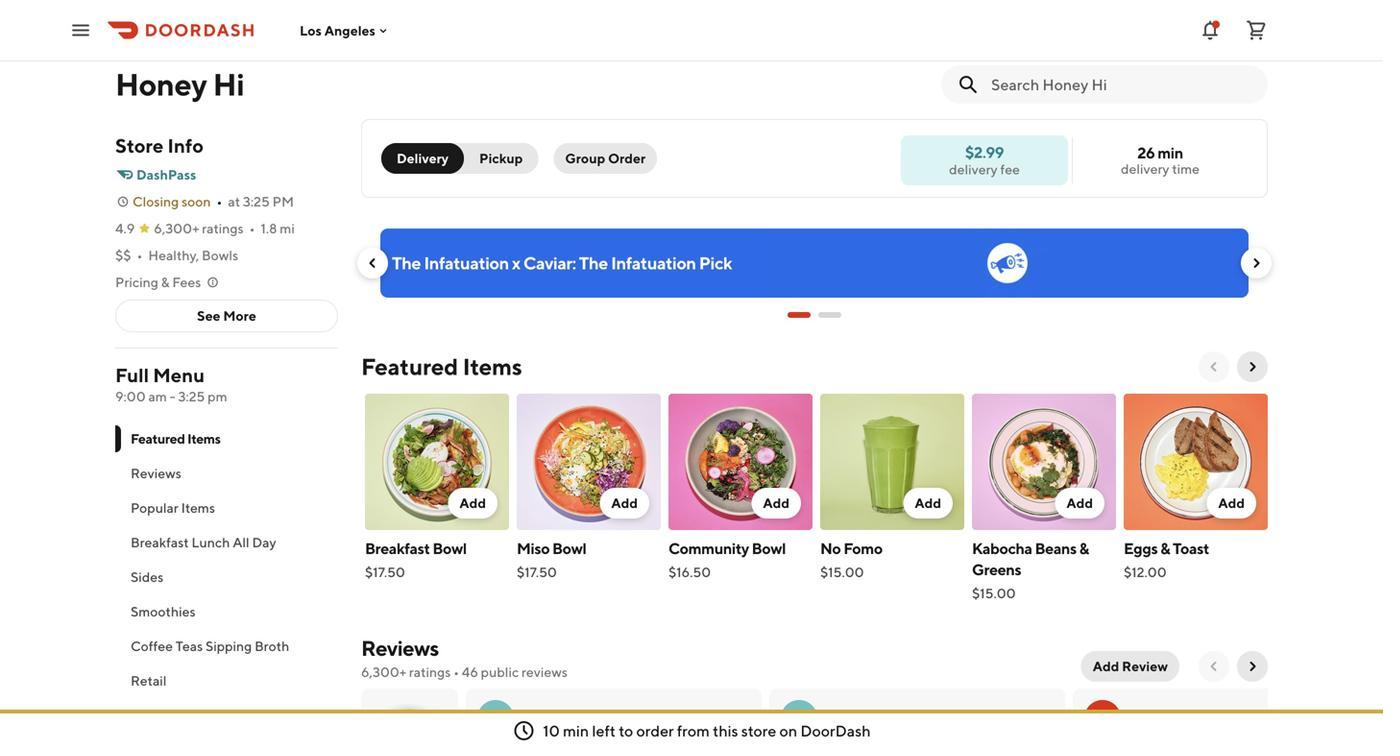 Task type: locate. For each thing, give the bounding box(es) containing it.
breakfast down "popular"
[[131, 535, 189, 551]]

min inside 26 min delivery time
[[1158, 144, 1184, 162]]

2 horizontal spatial bowl
[[752, 540, 786, 558]]

$17.50 inside breakfast bowl $17.50
[[365, 565, 405, 580]]

los angeles button
[[300, 22, 391, 38]]

breakfast lunch all day button
[[115, 526, 338, 560]]

delivery
[[1122, 161, 1170, 177], [950, 161, 998, 177]]

1 horizontal spatial $15.00
[[973, 586, 1016, 602]]

0 horizontal spatial reviews
[[131, 466, 181, 481]]

add
[[460, 495, 486, 511], [612, 495, 638, 511], [763, 495, 790, 511], [915, 495, 942, 511], [1067, 495, 1094, 511], [1219, 495, 1246, 511], [1093, 659, 1120, 675]]

reviews 6,300+ ratings • 46 public reviews
[[361, 636, 568, 680]]

26 min delivery time
[[1122, 144, 1200, 177]]

reviews inside reviews 6,300+ ratings • 46 public reviews
[[361, 636, 439, 661]]

previous button of carousel image
[[365, 256, 381, 271], [1207, 359, 1222, 375]]

1 horizontal spatial breakfast
[[365, 540, 430, 558]]

0 horizontal spatial featured items
[[131, 431, 221, 447]]

0 horizontal spatial $15.00
[[821, 565, 865, 580]]

1 horizontal spatial previous button of carousel image
[[1207, 359, 1222, 375]]

coffee
[[131, 639, 173, 654]]

bowl inside miso bowl $17.50
[[553, 540, 587, 558]]

0 horizontal spatial infatuation
[[424, 253, 509, 273]]

bowl for miso bowl
[[553, 540, 587, 558]]

review
[[1123, 659, 1169, 675]]

infatuation left the 'x'
[[424, 253, 509, 273]]

s
[[1098, 708, 1108, 729]]

2 horizontal spatial &
[[1161, 540, 1171, 558]]

0 vertical spatial items
[[463, 353, 522, 381]]

healthy,
[[148, 247, 199, 263]]

bowl left miso
[[433, 540, 467, 558]]

0 vertical spatial reviews
[[131, 466, 181, 481]]

group
[[565, 150, 606, 166]]

pricing
[[115, 274, 158, 290]]

0 horizontal spatial $17.50
[[365, 565, 405, 580]]

1 infatuation from the left
[[424, 253, 509, 273]]

4 add button from the left
[[904, 488, 953, 519]]

• left 1.8
[[250, 221, 255, 236]]

popular
[[131, 500, 179, 516]]

0 vertical spatial previous button of carousel image
[[365, 256, 381, 271]]

menu
[[153, 364, 205, 387]]

add button for miso bowl
[[600, 488, 650, 519]]

0 horizontal spatial ratings
[[202, 221, 244, 236]]

add button for kabocha beans & greens
[[1056, 488, 1105, 519]]

add for kabocha beans & greens
[[1067, 495, 1094, 511]]

full
[[115, 364, 149, 387]]

$17.50 up reviews link
[[365, 565, 405, 580]]

rachel m
[[522, 710, 585, 728]]

am
[[148, 389, 167, 405]]

infatuation
[[424, 253, 509, 273], [611, 253, 696, 273]]

3:25 inside full menu 9:00 am - 3:25 pm
[[178, 389, 205, 405]]

bowl right community
[[752, 540, 786, 558]]

add button
[[448, 488, 498, 519], [600, 488, 650, 519], [752, 488, 802, 519], [904, 488, 953, 519], [1056, 488, 1105, 519], [1207, 488, 1257, 519]]

sipping
[[206, 639, 252, 654]]

dashpass
[[136, 167, 196, 183]]

honey hi
[[115, 66, 245, 102]]

$15.00 down greens
[[973, 586, 1016, 602]]

1 add button from the left
[[448, 488, 498, 519]]

$15.00
[[821, 565, 865, 580], [973, 586, 1016, 602]]

1 vertical spatial min
[[563, 722, 589, 740]]

reviews up "popular"
[[131, 466, 181, 481]]

bowl
[[433, 540, 467, 558], [553, 540, 587, 558], [752, 540, 786, 558]]

&
[[161, 274, 170, 290], [1080, 540, 1090, 558], [1161, 540, 1171, 558]]

kabocha beans & greens image
[[973, 394, 1117, 531]]

breakfast inside button
[[131, 535, 189, 551]]

order
[[608, 150, 646, 166]]

eggs & toast image
[[1124, 394, 1269, 531]]

3 bowl from the left
[[752, 540, 786, 558]]

pm
[[273, 194, 294, 210]]

at
[[228, 194, 240, 210]]

1 vertical spatial previous button of carousel image
[[1207, 359, 1222, 375]]

1 horizontal spatial featured
[[361, 353, 458, 381]]

& inside eggs & toast $12.00
[[1161, 540, 1171, 558]]

1 $17.50 from the left
[[365, 565, 405, 580]]

ratings up bowls
[[202, 221, 244, 236]]

add for eggs & toast
[[1219, 495, 1246, 511]]

ratings down reviews link
[[409, 665, 451, 680]]

breakfast inside breakfast bowl $17.50
[[365, 540, 430, 558]]

los
[[300, 22, 322, 38]]

group order button
[[554, 143, 657, 174]]

2 add button from the left
[[600, 488, 650, 519]]

1 horizontal spatial the
[[579, 253, 608, 273]]

to
[[619, 722, 634, 740]]

bowl inside breakfast bowl $17.50
[[433, 540, 467, 558]]

add button for no fomo
[[904, 488, 953, 519]]

• left 46
[[454, 665, 459, 680]]

r
[[490, 708, 502, 729]]

closing
[[133, 194, 179, 210]]

1 horizontal spatial reviews
[[361, 636, 439, 661]]

selah
[[1129, 710, 1167, 728]]

1 vertical spatial 6,300+
[[361, 665, 407, 680]]

•
[[217, 194, 222, 210], [250, 221, 255, 236], [137, 247, 143, 263], [454, 665, 459, 680]]

0 horizontal spatial min
[[563, 722, 589, 740]]

1 horizontal spatial &
[[1080, 540, 1090, 558]]

0 horizontal spatial 3:25
[[178, 389, 205, 405]]

3 add button from the left
[[752, 488, 802, 519]]

delivery left time
[[1122, 161, 1170, 177]]

bowl right miso
[[553, 540, 587, 558]]

breakfast for lunch
[[131, 535, 189, 551]]

6,300+ up $$ • healthy, bowls
[[154, 221, 199, 236]]

1 horizontal spatial $17.50
[[517, 565, 557, 580]]

next button of carousel image
[[1249, 256, 1265, 271], [1246, 359, 1261, 375]]

featured items up breakfast bowl image
[[361, 353, 522, 381]]

$$ • healthy, bowls
[[115, 247, 238, 263]]

featured
[[361, 353, 458, 381], [131, 431, 185, 447]]

featured items down -
[[131, 431, 221, 447]]

community bowl $16.50
[[669, 540, 786, 580]]

0 horizontal spatial delivery
[[950, 161, 998, 177]]

order methods option group
[[382, 143, 539, 174]]

1 horizontal spatial 3:25
[[243, 194, 270, 210]]

1 horizontal spatial min
[[1158, 144, 1184, 162]]

delivery inside 26 min delivery time
[[1122, 161, 1170, 177]]

0 horizontal spatial previous button of carousel image
[[365, 256, 381, 271]]

0 horizontal spatial the
[[392, 253, 421, 273]]

honey hi image
[[133, 0, 206, 37]]

1 horizontal spatial ratings
[[409, 665, 451, 680]]

reviews for reviews
[[131, 466, 181, 481]]

6,300+ ratings •
[[154, 221, 255, 236]]

3:25 right at
[[243, 194, 270, 210]]

1 vertical spatial reviews
[[361, 636, 439, 661]]

more
[[223, 308, 256, 324]]

$15.00 down no
[[821, 565, 865, 580]]

1 vertical spatial featured
[[131, 431, 185, 447]]

1 the from the left
[[392, 253, 421, 273]]

& right beans
[[1080, 540, 1090, 558]]

2 the from the left
[[579, 253, 608, 273]]

smoothies
[[131, 604, 196, 620]]

1 vertical spatial featured items
[[131, 431, 221, 447]]

bowl inside community bowl $16.50
[[752, 540, 786, 558]]

1 horizontal spatial delivery
[[1122, 161, 1170, 177]]

0 vertical spatial 6,300+
[[154, 221, 199, 236]]

1 vertical spatial ratings
[[409, 665, 451, 680]]

infatuation left pick
[[611, 253, 696, 273]]

2 bowl from the left
[[553, 540, 587, 558]]

greens
[[973, 561, 1022, 579]]

1 vertical spatial $15.00
[[973, 586, 1016, 602]]

breakfast down breakfast bowl image
[[365, 540, 430, 558]]

public
[[481, 665, 519, 680]]

1 horizontal spatial 6,300+
[[361, 665, 407, 680]]

group order
[[565, 150, 646, 166]]

$17.50 inside miso bowl $17.50
[[517, 565, 557, 580]]

breakfast
[[131, 535, 189, 551], [365, 540, 430, 558]]

los angeles
[[300, 22, 376, 38]]

1 vertical spatial items
[[187, 431, 221, 447]]

add button for community bowl
[[752, 488, 802, 519]]

& inside button
[[161, 274, 170, 290]]

ratings inside reviews 6,300+ ratings • 46 public reviews
[[409, 665, 451, 680]]

2 $17.50 from the left
[[517, 565, 557, 580]]

Delivery radio
[[382, 143, 464, 174]]

1 vertical spatial 3:25
[[178, 389, 205, 405]]

& right eggs
[[1161, 540, 1171, 558]]

3:25 right -
[[178, 389, 205, 405]]

next image
[[1246, 659, 1261, 675]]

0 vertical spatial featured
[[361, 353, 458, 381]]

0 vertical spatial min
[[1158, 144, 1184, 162]]

2 vertical spatial items
[[181, 500, 215, 516]]

no
[[821, 540, 841, 558]]

doordash
[[801, 722, 871, 740]]

add for breakfast bowl
[[460, 495, 486, 511]]

& left "fees"
[[161, 274, 170, 290]]

5 add button from the left
[[1056, 488, 1105, 519]]

delivery left fee
[[950, 161, 998, 177]]

1 bowl from the left
[[433, 540, 467, 558]]

6,300+ down reviews link
[[361, 665, 407, 680]]

$17.50 down miso
[[517, 565, 557, 580]]

0 vertical spatial $15.00
[[821, 565, 865, 580]]

rachel
[[522, 710, 569, 728]]

0 horizontal spatial bowl
[[433, 540, 467, 558]]

ratings
[[202, 221, 244, 236], [409, 665, 451, 680]]

0 horizontal spatial &
[[161, 274, 170, 290]]

devon p
[[826, 710, 883, 728]]

$16.50
[[669, 565, 711, 580]]

reviews inside button
[[131, 466, 181, 481]]

items inside button
[[181, 500, 215, 516]]

1 horizontal spatial infatuation
[[611, 253, 696, 273]]

community
[[669, 540, 749, 558]]

min for left
[[563, 722, 589, 740]]

lunch
[[192, 535, 230, 551]]

min right 26
[[1158, 144, 1184, 162]]

1 horizontal spatial bowl
[[553, 540, 587, 558]]

$2.99
[[966, 143, 1004, 161]]

pick
[[699, 253, 733, 273]]

6,300+
[[154, 221, 199, 236], [361, 665, 407, 680]]

3:25
[[243, 194, 270, 210], [178, 389, 205, 405]]

add for community bowl
[[763, 495, 790, 511]]

• right $$
[[137, 247, 143, 263]]

6 add button from the left
[[1207, 488, 1257, 519]]

min right 10
[[563, 722, 589, 740]]

add button for breakfast bowl
[[448, 488, 498, 519]]

pickup
[[480, 150, 523, 166]]

reviews button
[[115, 457, 338, 491]]

open menu image
[[69, 19, 92, 42]]

closing soon
[[133, 194, 211, 210]]

reviews down breakfast bowl $17.50
[[361, 636, 439, 661]]

add review button
[[1082, 652, 1180, 682]]

1 horizontal spatial featured items
[[361, 353, 522, 381]]

0 horizontal spatial breakfast
[[131, 535, 189, 551]]

time
[[1173, 161, 1200, 177]]

& inside "kabocha beans & greens $15.00"
[[1080, 540, 1090, 558]]

• left at
[[217, 194, 222, 210]]

no fomo $15.00
[[821, 540, 883, 580]]

add inside button
[[1093, 659, 1120, 675]]



Task type: describe. For each thing, give the bounding box(es) containing it.
Item Search search field
[[992, 74, 1253, 95]]

breakfast for bowl
[[365, 540, 430, 558]]

e
[[1169, 710, 1179, 728]]

26
[[1138, 144, 1156, 162]]

0 items, open order cart image
[[1246, 19, 1269, 42]]

1 vertical spatial next button of carousel image
[[1246, 359, 1261, 375]]

$15.00 inside no fomo $15.00
[[821, 565, 865, 580]]

& for eggs
[[1161, 540, 1171, 558]]

1.8
[[261, 221, 277, 236]]

4.9
[[115, 221, 135, 236]]

delivery inside $2.99 delivery fee
[[950, 161, 998, 177]]

coffee teas sipping broth button
[[115, 629, 338, 664]]

1.8 mi
[[261, 221, 295, 236]]

eggs
[[1124, 540, 1158, 558]]

10
[[543, 722, 560, 740]]

min for delivery
[[1158, 144, 1184, 162]]

sides button
[[115, 560, 338, 595]]

d
[[793, 708, 806, 729]]

add for no fomo
[[915, 495, 942, 511]]

featured inside heading
[[361, 353, 458, 381]]

see more button
[[116, 301, 337, 332]]

hi
[[213, 66, 245, 102]]

items inside heading
[[463, 353, 522, 381]]

sides
[[131, 569, 164, 585]]

m
[[571, 710, 585, 728]]

fee
[[1001, 161, 1021, 177]]

bowl for breakfast bowl
[[433, 540, 467, 558]]

retail
[[131, 673, 167, 689]]

reviews for reviews 6,300+ ratings • 46 public reviews
[[361, 636, 439, 661]]

0 vertical spatial 3:25
[[243, 194, 270, 210]]

bowls
[[202, 247, 238, 263]]

toast
[[1173, 540, 1210, 558]]

store
[[115, 135, 164, 157]]

mi
[[280, 221, 295, 236]]

delivery
[[397, 150, 449, 166]]

order
[[637, 722, 674, 740]]

$$
[[115, 247, 131, 263]]

pricing & fees
[[115, 274, 201, 290]]

all
[[233, 535, 250, 551]]

• inside reviews 6,300+ ratings • 46 public reviews
[[454, 665, 459, 680]]

6,300+ inside reviews 6,300+ ratings • 46 public reviews
[[361, 665, 407, 680]]

no fomo image
[[821, 394, 965, 531]]

store info
[[115, 135, 204, 157]]

fomo
[[844, 540, 883, 558]]

day
[[252, 535, 276, 551]]

fees
[[172, 274, 201, 290]]

previous image
[[1207, 659, 1222, 675]]

9:00
[[115, 389, 146, 405]]

from
[[677, 722, 710, 740]]

smoothies button
[[115, 595, 338, 629]]

angeles
[[325, 22, 376, 38]]

miso bowl image
[[517, 394, 661, 531]]

$17.50 for miso
[[517, 565, 557, 580]]

this
[[713, 722, 739, 740]]

reviews
[[522, 665, 568, 680]]

& for pricing
[[161, 274, 170, 290]]

-
[[170, 389, 176, 405]]

0 vertical spatial featured items
[[361, 353, 522, 381]]

10 min left to order from this store on doordash
[[543, 722, 871, 740]]

Pickup radio
[[453, 143, 539, 174]]

miso bowl $17.50
[[517, 540, 587, 580]]

coffee teas sipping broth
[[131, 639, 290, 654]]

broth
[[255, 639, 290, 654]]

on
[[780, 722, 798, 740]]

the infatuation x caviar: the infatuation pick
[[392, 253, 733, 273]]

add button for eggs & toast
[[1207, 488, 1257, 519]]

full menu 9:00 am - 3:25 pm
[[115, 364, 227, 405]]

community bowl image
[[669, 394, 813, 531]]

reviews link
[[361, 636, 439, 661]]

popular items button
[[115, 491, 338, 526]]

pm
[[208, 389, 227, 405]]

info
[[168, 135, 204, 157]]

0 vertical spatial ratings
[[202, 221, 244, 236]]

pricing & fees button
[[115, 273, 220, 292]]

kabocha
[[973, 540, 1033, 558]]

breakfast lunch all day
[[131, 535, 276, 551]]

2 infatuation from the left
[[611, 253, 696, 273]]

0 horizontal spatial featured
[[131, 431, 185, 447]]

caviar:
[[524, 253, 576, 273]]

0 vertical spatial next button of carousel image
[[1249, 256, 1265, 271]]

$2.99 delivery fee
[[950, 143, 1021, 177]]

• at 3:25 pm
[[217, 194, 294, 210]]

featured items heading
[[361, 352, 522, 383]]

select promotional banner element
[[788, 298, 842, 333]]

$15.00 inside "kabocha beans & greens $15.00"
[[973, 586, 1016, 602]]

honey
[[115, 66, 207, 102]]

$17.50 for breakfast
[[365, 565, 405, 580]]

notification bell image
[[1199, 19, 1222, 42]]

eggs & toast $12.00
[[1124, 540, 1210, 580]]

selah e
[[1129, 710, 1179, 728]]

see
[[197, 308, 221, 324]]

see more
[[197, 308, 256, 324]]

kabocha beans & greens $15.00
[[973, 540, 1090, 602]]

46
[[462, 665, 478, 680]]

add for miso bowl
[[612, 495, 638, 511]]

p
[[873, 710, 883, 728]]

0 horizontal spatial 6,300+
[[154, 221, 199, 236]]

add review
[[1093, 659, 1169, 675]]

breakfast bowl image
[[365, 394, 509, 531]]

bowl for community bowl
[[752, 540, 786, 558]]

beans
[[1036, 540, 1077, 558]]

breakfast bowl $17.50
[[365, 540, 467, 580]]



Task type: vqa. For each thing, say whether or not it's contained in the screenshot.


